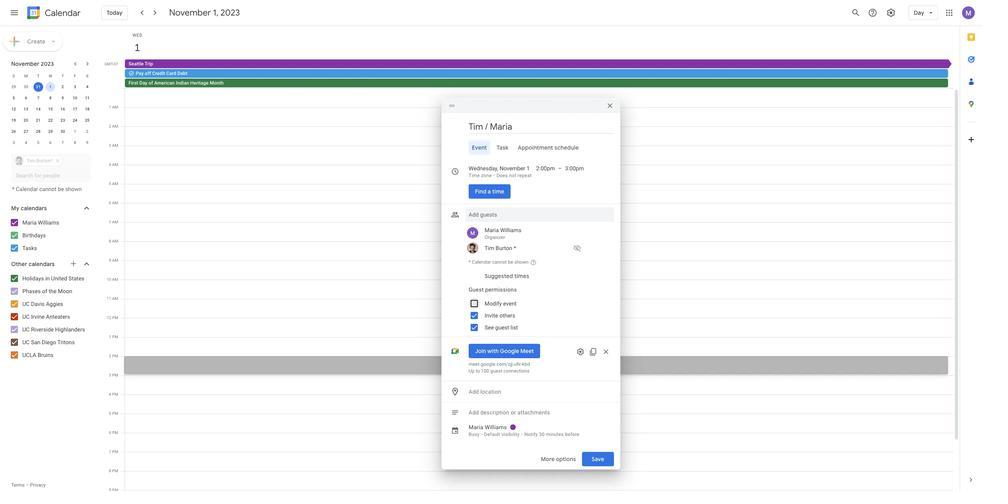 Task type: vqa. For each thing, say whether or not it's contained in the screenshot.
7th pm from the bottom
yes



Task type: describe. For each thing, give the bounding box(es) containing it.
am for 5 am
[[112, 182, 118, 186]]

group containing guest permissions
[[465, 283, 614, 334]]

1,
[[213, 7, 218, 18]]

notify 30 minutes before
[[524, 432, 579, 438]]

24 element
[[70, 116, 80, 125]]

december 4 element
[[21, 138, 31, 148]]

2 right 1 cell
[[62, 85, 64, 89]]

8 for 8 pm
[[109, 469, 111, 473]]

today
[[107, 9, 122, 16]]

2:00pm
[[536, 165, 555, 172]]

november 1, 2023
[[169, 7, 240, 18]]

2 pm
[[109, 354, 118, 358]]

minutes
[[546, 432, 564, 438]]

to
[[476, 368, 480, 374]]

3:00pm
[[565, 165, 584, 172]]

find
[[475, 188, 486, 195]]

28 element
[[33, 127, 43, 137]]

am for 1 am
[[112, 105, 118, 109]]

pay
[[136, 71, 144, 76]]

san
[[31, 339, 40, 346]]

10 for 10 am
[[107, 277, 111, 282]]

1 grid
[[102, 26, 960, 491]]

credit
[[152, 71, 165, 76]]

22
[[48, 118, 53, 123]]

zone
[[481, 173, 492, 178]]

my calendars button
[[2, 202, 99, 215]]

first day of american indian heritage month
[[129, 80, 224, 86]]

3 for 3 pm
[[109, 373, 111, 378]]

1 up 2 am
[[109, 105, 111, 109]]

november for november 1, 2023
[[169, 7, 211, 18]]

8 for december 8 element
[[74, 141, 76, 145]]

3 pm
[[109, 373, 118, 378]]

diego
[[42, 339, 56, 346]]

join
[[475, 348, 486, 355]]

october 29 element
[[9, 82, 19, 92]]

burton
[[496, 245, 512, 251]]

19 element
[[9, 116, 19, 125]]

20
[[24, 118, 28, 123]]

default visibility
[[484, 432, 520, 438]]

times
[[514, 273, 529, 280]]

my calendars list
[[2, 216, 99, 255]]

december 1 element
[[70, 127, 80, 137]]

2 vertical spatial maria
[[469, 424, 483, 431]]

organizer
[[485, 235, 505, 240]]

privacy
[[30, 483, 46, 488]]

– for 2:00pm
[[558, 165, 562, 172]]

holidays
[[22, 275, 44, 282]]

uc san diego tritons
[[22, 339, 75, 346]]

1 horizontal spatial tab list
[[960, 26, 982, 469]]

add for add location
[[469, 389, 479, 395]]

row containing 19
[[8, 115, 93, 126]]

3 for december 3 element
[[13, 141, 15, 145]]

united
[[51, 275, 67, 282]]

others
[[499, 313, 515, 319]]

5 for 5 pm
[[109, 412, 111, 416]]

guest inside the meet.google.com/zjj-ufir-kbd up to 100 guest connections
[[490, 368, 502, 374]]

2 vertical spatial williams
[[485, 424, 507, 431]]

1 up repeat
[[527, 165, 530, 172]]

9 am
[[109, 258, 118, 263]]

row containing 3
[[8, 137, 93, 149]]

cell containing seattle trip
[[125, 59, 953, 88]]

settings menu image
[[886, 8, 896, 18]]

add other calendars image
[[69, 260, 77, 268]]

m
[[24, 74, 28, 78]]

0 vertical spatial 2023
[[220, 7, 240, 18]]

4 up 11 element
[[86, 85, 88, 89]]

17
[[73, 107, 77, 111]]

16 element
[[58, 105, 68, 114]]

29 element
[[46, 127, 55, 137]]

tim burton tree item
[[465, 242, 614, 255]]

6 for 6 pm
[[109, 431, 111, 435]]

uc for uc san diego tritons
[[22, 339, 30, 346]]

5 am
[[109, 182, 118, 186]]

1 inside the december 1 element
[[74, 129, 76, 134]]

7 for 7 pm
[[109, 450, 111, 454]]

9 for december 9 element
[[86, 141, 88, 145]]

privacy link
[[30, 483, 46, 488]]

8 am
[[109, 239, 118, 244]]

other calendars list
[[2, 272, 99, 362]]

month
[[210, 80, 224, 86]]

google
[[500, 348, 519, 355]]

2 vertical spatial *
[[469, 259, 471, 265]]

december 9 element
[[82, 138, 92, 148]]

create
[[27, 38, 45, 45]]

25
[[85, 118, 90, 123]]

event
[[503, 301, 517, 307]]

30 for october 30 element
[[24, 85, 28, 89]]

26 element
[[9, 127, 19, 137]]

birthdays
[[22, 232, 46, 239]]

description
[[480, 410, 509, 416]]

29 for october 29 element
[[11, 85, 16, 89]]

maria inside maria williams organizer
[[485, 227, 499, 234]]

pm for 12 pm
[[112, 316, 118, 320]]

am for 11 am
[[112, 297, 118, 301]]

invite others
[[485, 313, 515, 319]]

2 cell from the top
[[125, 88, 953, 491]]

am for 4 am
[[112, 162, 118, 167]]

12 pm
[[107, 316, 118, 320]]

november 2023
[[11, 60, 54, 67]]

suggested
[[485, 273, 513, 280]]

add description or attachments
[[469, 410, 550, 416]]

13
[[24, 107, 28, 111]]

10 for 10
[[73, 96, 77, 100]]

am for 3 am
[[112, 143, 118, 148]]

add location button
[[465, 385, 614, 399]]

* calendar cannot be shown inside * calendar cannot be shown search field
[[12, 186, 82, 192]]

uc irvine anteaters
[[22, 314, 70, 320]]

gmt-07
[[104, 62, 118, 66]]

card
[[166, 71, 176, 76]]

1 inside 1 cell
[[49, 85, 52, 89]]

pm for 5 pm
[[112, 412, 118, 416]]

1 down 12 pm
[[109, 335, 111, 339]]

terms
[[11, 483, 25, 488]]

december 6 element
[[46, 138, 55, 148]]

am for 6 am
[[112, 201, 118, 205]]

12 for 12 pm
[[107, 316, 111, 320]]

9 for 9 am
[[109, 258, 111, 263]]

5 pm
[[109, 412, 118, 416]]

states
[[69, 275, 84, 282]]

today button
[[101, 3, 128, 22]]

am for 10 am
[[112, 277, 118, 282]]

december 8 element
[[70, 138, 80, 148]]

modify
[[485, 301, 502, 307]]

16
[[60, 107, 65, 111]]

davis
[[31, 301, 45, 307]]

time
[[492, 188, 504, 195]]

williams inside my calendars list
[[38, 220, 59, 226]]

a
[[488, 188, 491, 195]]

guest permissions
[[469, 287, 517, 293]]

0 horizontal spatial 2023
[[41, 60, 54, 67]]

or
[[511, 410, 516, 416]]

november 2023 grid
[[8, 70, 93, 149]]

3 down f
[[74, 85, 76, 89]]

24
[[73, 118, 77, 123]]

uc for uc irvine anteaters
[[22, 314, 30, 320]]

11 am
[[107, 297, 118, 301]]

list
[[511, 325, 518, 331]]

meet.google.com/zjj-ufir-kbd up to 100 guest connections
[[469, 362, 530, 374]]

5 for december 5 element
[[37, 141, 39, 145]]

Add title text field
[[469, 121, 614, 133]]

calendar element
[[26, 5, 81, 22]]

15 element
[[46, 105, 55, 114]]

add for add description or attachments
[[469, 410, 479, 416]]

pm for 3 pm
[[112, 373, 118, 378]]

to element
[[558, 164, 562, 172]]

uc for uc davis aggies
[[22, 301, 30, 307]]

suggested times
[[485, 273, 529, 280]]

11 for 11
[[85, 96, 90, 100]]

25 element
[[82, 116, 92, 125]]

0 vertical spatial 9
[[62, 96, 64, 100]]

calendar heading
[[43, 7, 81, 19]]

trip
[[145, 61, 153, 67]]

appointment schedule
[[518, 144, 579, 151]]

wednesday, november 1 element
[[128, 39, 147, 57]]

30 for the 30 element
[[60, 129, 65, 134]]



Task type: locate. For each thing, give the bounding box(es) containing it.
8 pm
[[109, 469, 118, 473]]

0 horizontal spatial * calendar cannot be shown
[[12, 186, 82, 192]]

4 am from the top
[[112, 162, 118, 167]]

23 element
[[58, 116, 68, 125]]

4 for december 4 element
[[25, 141, 27, 145]]

december 2 element
[[82, 127, 92, 137]]

4 for 4 pm
[[109, 392, 111, 397]]

5 am from the top
[[112, 182, 118, 186]]

1 down wed
[[134, 41, 140, 54]]

*
[[12, 186, 14, 192], [514, 245, 516, 251], [469, 259, 471, 265]]

calendar inside search field
[[16, 186, 38, 192]]

pm for 1 pm
[[112, 335, 118, 339]]

5 for 5 am
[[109, 182, 111, 186]]

27
[[24, 129, 28, 134]]

29 left october 30 element
[[11, 85, 16, 89]]

1 vertical spatial november
[[11, 60, 39, 67]]

cell
[[125, 59, 953, 88], [125, 88, 953, 491]]

* calendar cannot be shown
[[12, 186, 82, 192], [469, 259, 528, 265]]

26
[[11, 129, 16, 134]]

other calendars button
[[2, 258, 99, 271]]

1 vertical spatial add
[[469, 410, 479, 416]]

29 for 29 element
[[48, 129, 53, 134]]

7 up 8 pm
[[109, 450, 111, 454]]

30 down 23 element
[[60, 129, 65, 134]]

default
[[484, 432, 500, 438]]

9 up 16
[[62, 96, 64, 100]]

9 am from the top
[[112, 258, 118, 263]]

first day of american indian heritage month button
[[125, 79, 948, 87]]

november for november 2023
[[11, 60, 39, 67]]

6 down october 30 element
[[25, 96, 27, 100]]

2 horizontal spatial maria
[[485, 227, 499, 234]]

pay off credit card debt button
[[125, 69, 948, 78]]

0 vertical spatial 12
[[11, 107, 16, 111]]

11 inside 1 grid
[[107, 297, 111, 301]]

task button
[[493, 141, 512, 155]]

1 vertical spatial * calendar cannot be shown
[[469, 259, 528, 265]]

debt
[[177, 71, 187, 76]]

maria williams up birthdays
[[22, 220, 59, 226]]

0 horizontal spatial of
[[42, 288, 47, 295]]

9 up 10 am
[[109, 258, 111, 263]]

williams
[[38, 220, 59, 226], [500, 227, 521, 234], [485, 424, 507, 431]]

1 am from the top
[[112, 105, 118, 109]]

6 am
[[109, 201, 118, 205]]

10 inside 1 grid
[[107, 277, 111, 282]]

seattle
[[129, 61, 144, 67]]

other
[[11, 261, 27, 268]]

uc
[[22, 301, 30, 307], [22, 314, 30, 320], [22, 327, 30, 333], [22, 339, 30, 346]]

am down '5 am'
[[112, 201, 118, 205]]

uc left riverside on the bottom of the page
[[22, 327, 30, 333]]

11 inside row
[[85, 96, 90, 100]]

0 vertical spatial day
[[914, 9, 924, 16]]

t left f
[[62, 74, 64, 78]]

3 uc from the top
[[22, 327, 30, 333]]

guests invited to this event. tree
[[465, 225, 614, 255]]

anteaters
[[46, 314, 70, 320]]

1 add from the top
[[469, 389, 479, 395]]

12 inside 1 grid
[[107, 316, 111, 320]]

0 vertical spatial 30
[[24, 85, 28, 89]]

riverside
[[31, 327, 54, 333]]

27 element
[[21, 127, 31, 137]]

0 vertical spatial *
[[12, 186, 14, 192]]

6 for 6 am
[[109, 201, 111, 205]]

show schedule of tim burton image
[[571, 242, 584, 255]]

0 vertical spatial williams
[[38, 220, 59, 226]]

row containing seattle trip
[[121, 59, 960, 88]]

2023 up w
[[41, 60, 54, 67]]

1 horizontal spatial s
[[86, 74, 88, 78]]

12 inside row
[[11, 107, 16, 111]]

ufir-
[[514, 362, 522, 367]]

10 inside november 2023 grid
[[73, 96, 77, 100]]

2 vertical spatial 30
[[539, 432, 545, 438]]

7 up 8 am
[[109, 220, 111, 224]]

october 30 element
[[21, 82, 31, 92]]

11 down 10 am
[[107, 297, 111, 301]]

event
[[472, 144, 487, 151]]

cannot up "suggested"
[[492, 259, 507, 265]]

5 pm from the top
[[112, 392, 118, 397]]

maria up birthdays
[[22, 220, 37, 226]]

2 horizontal spatial *
[[514, 245, 516, 251]]

0 vertical spatial maria williams
[[22, 220, 59, 226]]

guest left list
[[495, 325, 509, 331]]

0 vertical spatial november
[[169, 7, 211, 18]]

maria inside my calendars list
[[22, 220, 37, 226]]

am down the 9 am at the left
[[112, 277, 118, 282]]

maria williams inside my calendars list
[[22, 220, 59, 226]]

1 vertical spatial 11
[[107, 297, 111, 301]]

am up 4 am
[[112, 143, 118, 148]]

phases
[[22, 288, 41, 295]]

2 for 2 pm
[[109, 354, 111, 358]]

0 vertical spatial * calendar cannot be shown
[[12, 186, 82, 192]]

cannot
[[39, 186, 56, 192], [492, 259, 507, 265]]

1 horizontal spatial 12
[[107, 316, 111, 320]]

7 down october 31, today element
[[37, 96, 39, 100]]

american
[[154, 80, 175, 86]]

4 pm
[[109, 392, 118, 397]]

1 vertical spatial shown
[[514, 259, 528, 265]]

0 vertical spatial –
[[558, 165, 562, 172]]

* right burton
[[514, 245, 516, 251]]

1 vertical spatial 2023
[[41, 60, 54, 67]]

in
[[45, 275, 50, 282]]

1 horizontal spatial cannot
[[492, 259, 507, 265]]

1 horizontal spatial –
[[558, 165, 562, 172]]

row containing 5
[[8, 93, 93, 104]]

maria williams, organizer tree item
[[465, 225, 614, 242]]

1 s from the left
[[13, 74, 15, 78]]

1 horizontal spatial day
[[914, 9, 924, 16]]

2 inside december 2 element
[[86, 129, 88, 134]]

0 horizontal spatial calendar
[[16, 186, 38, 192]]

1 vertical spatial 9
[[86, 141, 88, 145]]

1 vertical spatial of
[[42, 288, 47, 295]]

10 am from the top
[[112, 277, 118, 282]]

1 vertical spatial day
[[139, 80, 147, 86]]

1 horizontal spatial *
[[469, 259, 471, 265]]

6 for december 6 element
[[49, 141, 52, 145]]

add inside dropdown button
[[469, 389, 479, 395]]

2 add from the top
[[469, 410, 479, 416]]

0 vertical spatial be
[[58, 186, 64, 192]]

find a time
[[475, 188, 504, 195]]

day right first
[[139, 80, 147, 86]]

2 down 25 'element'
[[86, 129, 88, 134]]

day
[[914, 9, 924, 16], [139, 80, 147, 86]]

2 up 3 pm
[[109, 354, 111, 358]]

2 uc from the top
[[22, 314, 30, 320]]

schedule
[[555, 144, 579, 151]]

* calendar cannot be shown down the search for people text field
[[12, 186, 82, 192]]

1 horizontal spatial 9
[[86, 141, 88, 145]]

the
[[49, 288, 56, 295]]

am for 9 am
[[112, 258, 118, 263]]

pm down 3 pm
[[112, 392, 118, 397]]

0 horizontal spatial maria
[[22, 220, 37, 226]]

2 for 2 am
[[109, 124, 111, 129]]

december 3 element
[[9, 138, 19, 148]]

am
[[112, 105, 118, 109], [112, 124, 118, 129], [112, 143, 118, 148], [112, 162, 118, 167], [112, 182, 118, 186], [112, 201, 118, 205], [112, 220, 118, 224], [112, 239, 118, 244], [112, 258, 118, 263], [112, 277, 118, 282], [112, 297, 118, 301]]

heritage
[[190, 80, 209, 86]]

6
[[25, 96, 27, 100], [49, 141, 52, 145], [109, 201, 111, 205], [109, 431, 111, 435]]

2 vertical spatial 9
[[109, 258, 111, 263]]

calendars for other calendars
[[29, 261, 55, 268]]

tab list containing event
[[448, 141, 614, 155]]

s right f
[[86, 74, 88, 78]]

1 down w
[[49, 85, 52, 89]]

4 am
[[109, 162, 118, 167]]

add location
[[469, 389, 501, 395]]

of left the
[[42, 288, 47, 295]]

12 for 12
[[11, 107, 16, 111]]

1 cell from the top
[[125, 59, 953, 88]]

pm up 4 pm
[[112, 373, 118, 378]]

8 up the 9 am at the left
[[109, 239, 111, 244]]

30 element
[[58, 127, 68, 137]]

1 horizontal spatial * calendar cannot be shown
[[469, 259, 528, 265]]

december 7 element
[[58, 138, 68, 148]]

2:00pm – 3:00pm
[[536, 165, 584, 172]]

3 up 4 pm
[[109, 373, 111, 378]]

wednesday,
[[469, 165, 498, 172]]

4 down 3 pm
[[109, 392, 111, 397]]

0 horizontal spatial shown
[[65, 186, 82, 192]]

row
[[121, 59, 960, 88], [8, 70, 93, 81], [8, 81, 93, 93], [121, 88, 953, 491], [8, 93, 93, 104], [8, 104, 93, 115], [8, 115, 93, 126], [8, 126, 93, 137], [8, 137, 93, 149]]

am up 3 am
[[112, 124, 118, 129]]

bruins
[[38, 352, 53, 358]]

see guest list
[[485, 325, 518, 331]]

31 cell
[[32, 81, 44, 93]]

calendar up create
[[45, 7, 81, 19]]

6 pm from the top
[[112, 412, 118, 416]]

wed
[[132, 33, 143, 38]]

cannot down the search for people text field
[[39, 186, 56, 192]]

1 vertical spatial 30
[[60, 129, 65, 134]]

pm for 7 pm
[[112, 450, 118, 454]]

1 horizontal spatial 11
[[107, 297, 111, 301]]

8 down the december 1 element
[[74, 141, 76, 145]]

8 for 8 am
[[109, 239, 111, 244]]

0 horizontal spatial november
[[11, 60, 39, 67]]

8 am from the top
[[112, 239, 118, 244]]

ucla
[[22, 352, 36, 358]]

19
[[11, 118, 16, 123]]

be up the suggested times
[[508, 259, 513, 265]]

11 up 18
[[85, 96, 90, 100]]

0 vertical spatial 11
[[85, 96, 90, 100]]

0 horizontal spatial 9
[[62, 96, 64, 100]]

tab list
[[960, 26, 982, 469], [448, 141, 614, 155]]

6 inside december 6 element
[[49, 141, 52, 145]]

11 for 11 am
[[107, 297, 111, 301]]

8 down 7 pm
[[109, 469, 111, 473]]

1 pm from the top
[[112, 316, 118, 320]]

1 t from the left
[[37, 74, 39, 78]]

15
[[48, 107, 53, 111]]

pm up 1 pm
[[112, 316, 118, 320]]

– right 2:00pm
[[558, 165, 562, 172]]

1 vertical spatial cannot
[[492, 259, 507, 265]]

1 uc from the top
[[22, 301, 30, 307]]

december 5 element
[[33, 138, 43, 148]]

add left location
[[469, 389, 479, 395]]

williams up default
[[485, 424, 507, 431]]

be inside * calendar cannot be shown search field
[[58, 186, 64, 192]]

phases of the moon
[[22, 288, 72, 295]]

1 horizontal spatial t
[[62, 74, 64, 78]]

5 up 6 pm at the bottom
[[109, 412, 111, 416]]

1 horizontal spatial maria
[[469, 424, 483, 431]]

task
[[496, 144, 508, 151]]

7 for december 7 element
[[62, 141, 64, 145]]

uc davis aggies
[[22, 301, 63, 307]]

11 element
[[82, 93, 92, 103]]

day right settings menu icon
[[914, 9, 924, 16]]

pm up 3 pm
[[112, 354, 118, 358]]

row group
[[8, 81, 93, 149]]

5 down the 28 element
[[37, 141, 39, 145]]

3
[[74, 85, 76, 89], [13, 141, 15, 145], [109, 143, 111, 148], [109, 373, 111, 378]]

1 vertical spatial calendar
[[16, 186, 38, 192]]

2 t from the left
[[62, 74, 64, 78]]

with
[[487, 348, 499, 355]]

0 vertical spatial 29
[[11, 85, 16, 89]]

12 up the 19
[[11, 107, 16, 111]]

s up october 29 element
[[13, 74, 15, 78]]

pm up 2 pm
[[112, 335, 118, 339]]

1 horizontal spatial shown
[[514, 259, 528, 265]]

invite
[[485, 313, 498, 319]]

21 element
[[33, 116, 43, 125]]

tim
[[485, 245, 494, 251]]

of down off
[[149, 80, 153, 86]]

0 horizontal spatial be
[[58, 186, 64, 192]]

pm for 6 pm
[[112, 431, 118, 435]]

row group containing 29
[[8, 81, 93, 149]]

1 horizontal spatial 29
[[48, 129, 53, 134]]

uc for uc riverside highlanders
[[22, 327, 30, 333]]

1 vertical spatial –
[[26, 483, 29, 488]]

10 up 17
[[73, 96, 77, 100]]

0 horizontal spatial t
[[37, 74, 39, 78]]

pm up 8 pm
[[112, 450, 118, 454]]

0 horizontal spatial 10
[[73, 96, 77, 100]]

* inside tim burton tree item
[[514, 245, 516, 251]]

november up not
[[500, 165, 525, 172]]

f
[[74, 74, 76, 78]]

9 inside 1 grid
[[109, 258, 111, 263]]

11
[[85, 96, 90, 100], [107, 297, 111, 301]]

0 vertical spatial shown
[[65, 186, 82, 192]]

calendar up my calendars
[[16, 186, 38, 192]]

0 vertical spatial cannot
[[39, 186, 56, 192]]

uc left san
[[22, 339, 30, 346]]

1 horizontal spatial 10
[[107, 277, 111, 282]]

event button
[[469, 141, 490, 155]]

7 pm from the top
[[112, 431, 118, 435]]

maria up 'busy'
[[469, 424, 483, 431]]

calendars
[[21, 205, 47, 212], [29, 261, 55, 268]]

find a time button
[[469, 182, 511, 201]]

2 s from the left
[[86, 74, 88, 78]]

3 down 26 "element"
[[13, 141, 15, 145]]

0 vertical spatial maria
[[22, 220, 37, 226]]

november left 1,
[[169, 7, 211, 18]]

0 vertical spatial calendars
[[21, 205, 47, 212]]

10
[[73, 96, 77, 100], [107, 277, 111, 282]]

uc left irvine on the left bottom
[[22, 314, 30, 320]]

of inside 'button'
[[149, 80, 153, 86]]

0 horizontal spatial 11
[[85, 96, 90, 100]]

of inside other calendars list
[[42, 288, 47, 295]]

cannot inside search field
[[39, 186, 56, 192]]

row containing 29
[[8, 81, 93, 93]]

2023 right 1,
[[220, 7, 240, 18]]

appointment
[[518, 144, 553, 151]]

wed 1
[[132, 33, 143, 54]]

0 horizontal spatial tab list
[[448, 141, 614, 155]]

group
[[465, 283, 614, 334]]

0 vertical spatial 10
[[73, 96, 77, 100]]

8
[[49, 96, 52, 100], [74, 141, 76, 145], [109, 239, 111, 244], [109, 469, 111, 473]]

30 down m at the left top of the page
[[24, 85, 28, 89]]

t
[[37, 74, 39, 78], [62, 74, 64, 78]]

1 vertical spatial calendars
[[29, 261, 55, 268]]

6 down '5 am'
[[109, 201, 111, 205]]

1 horizontal spatial november
[[169, 7, 211, 18]]

07
[[114, 62, 118, 66]]

20 element
[[21, 116, 31, 125]]

Guests text field
[[469, 208, 611, 222]]

* Calendar cannot be shown search field
[[0, 150, 99, 192]]

1 horizontal spatial be
[[508, 259, 513, 265]]

shown inside search field
[[65, 186, 82, 192]]

8 pm from the top
[[112, 450, 118, 454]]

1 inside wed 1
[[134, 41, 140, 54]]

* inside search field
[[12, 186, 14, 192]]

row containing 12
[[8, 104, 93, 115]]

1 horizontal spatial of
[[149, 80, 153, 86]]

0 vertical spatial add
[[469, 389, 479, 395]]

tim burton *
[[485, 245, 516, 251]]

pm down 7 pm
[[112, 469, 118, 473]]

am down 3 am
[[112, 162, 118, 167]]

9 pm from the top
[[112, 469, 118, 473]]

2 for december 2 element
[[86, 129, 88, 134]]

1 horizontal spatial calendar
[[45, 7, 81, 19]]

1 vertical spatial maria
[[485, 227, 499, 234]]

williams inside maria williams organizer
[[500, 227, 521, 234]]

pm for 2 pm
[[112, 354, 118, 358]]

– for terms
[[26, 483, 29, 488]]

1 vertical spatial guest
[[490, 368, 502, 374]]

am for 2 am
[[112, 124, 118, 129]]

calendars right my
[[21, 205, 47, 212]]

3 down 2 am
[[109, 143, 111, 148]]

21
[[36, 118, 40, 123]]

7 for 7 am
[[109, 220, 111, 224]]

4 pm from the top
[[112, 373, 118, 378]]

2 horizontal spatial 30
[[539, 432, 545, 438]]

1 down 24 element
[[74, 129, 76, 134]]

kbd
[[522, 362, 530, 367]]

calendars for my calendars
[[21, 205, 47, 212]]

12 element
[[9, 105, 19, 114]]

1 vertical spatial *
[[514, 245, 516, 251]]

* calendar cannot be shown up "suggested"
[[469, 259, 528, 265]]

1 cell
[[44, 81, 57, 93]]

3 pm from the top
[[112, 354, 118, 358]]

see
[[485, 325, 494, 331]]

day inside 'button'
[[139, 80, 147, 86]]

10 up 11 am in the bottom left of the page
[[107, 277, 111, 282]]

suggested times button
[[481, 269, 532, 283]]

0 horizontal spatial 29
[[11, 85, 16, 89]]

pm for 8 pm
[[112, 469, 118, 473]]

row containing s
[[8, 70, 93, 81]]

3 for 3 am
[[109, 143, 111, 148]]

repeat
[[518, 173, 532, 178]]

october 31, today element
[[33, 82, 43, 92]]

terms link
[[11, 483, 25, 488]]

ucla bruins
[[22, 352, 53, 358]]

1 pm
[[109, 335, 118, 339]]

2 horizontal spatial 9
[[109, 258, 111, 263]]

10 element
[[70, 93, 80, 103]]

1 vertical spatial 29
[[48, 129, 53, 134]]

2 horizontal spatial calendar
[[472, 259, 491, 265]]

0 vertical spatial guest
[[495, 325, 509, 331]]

22 element
[[46, 116, 55, 125]]

0 vertical spatial calendar
[[45, 7, 81, 19]]

williams up organizer
[[500, 227, 521, 234]]

2 horizontal spatial november
[[500, 165, 525, 172]]

1 vertical spatial williams
[[500, 227, 521, 234]]

7 am from the top
[[112, 220, 118, 224]]

1 vertical spatial 10
[[107, 277, 111, 282]]

30 right notify
[[539, 432, 545, 438]]

1 vertical spatial 12
[[107, 316, 111, 320]]

6 am from the top
[[112, 201, 118, 205]]

1 vertical spatial maria williams
[[469, 424, 507, 431]]

28
[[36, 129, 40, 134]]

maria williams
[[22, 220, 59, 226], [469, 424, 507, 431]]

0 horizontal spatial –
[[26, 483, 29, 488]]

11 am from the top
[[112, 297, 118, 301]]

2 am from the top
[[112, 124, 118, 129]]

0 horizontal spatial maria williams
[[22, 220, 59, 226]]

– right terms link
[[26, 483, 29, 488]]

14 element
[[33, 105, 43, 114]]

1 horizontal spatial maria williams
[[469, 424, 507, 431]]

1 vertical spatial be
[[508, 259, 513, 265]]

18 element
[[82, 105, 92, 114]]

am for 7 am
[[112, 220, 118, 224]]

shown down the search for people text field
[[65, 186, 82, 192]]

w
[[49, 74, 52, 78]]

4 for 4 am
[[109, 162, 111, 167]]

am up 8 am
[[112, 220, 118, 224]]

3 am from the top
[[112, 143, 118, 148]]

12 down 11 am in the bottom left of the page
[[107, 316, 111, 320]]

0 horizontal spatial s
[[13, 74, 15, 78]]

main drawer image
[[10, 8, 19, 18]]

guest down meet.google.com/zjj-
[[490, 368, 502, 374]]

location
[[480, 389, 501, 395]]

day inside dropdown button
[[914, 9, 924, 16]]

0 horizontal spatial 12
[[11, 107, 16, 111]]

shown up 'times'
[[514, 259, 528, 265]]

pm for 4 pm
[[112, 392, 118, 397]]

0 horizontal spatial *
[[12, 186, 14, 192]]

calendar down tim
[[472, 259, 491, 265]]

row containing 26
[[8, 126, 93, 137]]

visibility
[[501, 432, 520, 438]]

5 down 4 am
[[109, 182, 111, 186]]

4 uc from the top
[[22, 339, 30, 346]]

* up the guest
[[469, 259, 471, 265]]

2 pm from the top
[[112, 335, 118, 339]]

–
[[558, 165, 562, 172], [26, 483, 29, 488]]

am up 12 pm
[[112, 297, 118, 301]]

before
[[565, 432, 579, 438]]

am down 8 am
[[112, 258, 118, 263]]

29 down the 22 element
[[48, 129, 53, 134]]

100
[[481, 368, 489, 374]]

5 down october 29 element
[[13, 96, 15, 100]]

8 down 1 cell
[[49, 96, 52, 100]]

6 up 7 pm
[[109, 431, 111, 435]]

2 vertical spatial november
[[500, 165, 525, 172]]

0 horizontal spatial 30
[[24, 85, 28, 89]]

2 vertical spatial calendar
[[472, 259, 491, 265]]

13 element
[[21, 105, 31, 114]]

4 down 27 element
[[25, 141, 27, 145]]

0 horizontal spatial day
[[139, 80, 147, 86]]

2 down 1 am
[[109, 124, 111, 129]]

2
[[62, 85, 64, 89], [109, 124, 111, 129], [86, 129, 88, 134], [109, 354, 111, 358]]

maria up organizer
[[485, 227, 499, 234]]

does
[[496, 173, 508, 178]]

1
[[134, 41, 140, 54], [49, 85, 52, 89], [109, 105, 111, 109], [74, 129, 76, 134], [527, 165, 530, 172], [109, 335, 111, 339]]

Search for people text field
[[16, 168, 86, 183]]

0 horizontal spatial cannot
[[39, 186, 56, 192]]

maria williams up default
[[469, 424, 507, 431]]

be down the search for people text field
[[58, 186, 64, 192]]

november up m at the left top of the page
[[11, 60, 39, 67]]

day button
[[909, 3, 938, 22]]

am up the 9 am at the left
[[112, 239, 118, 244]]

am for 8 am
[[112, 239, 118, 244]]

3 am
[[109, 143, 118, 148]]

17 element
[[70, 105, 80, 114]]



